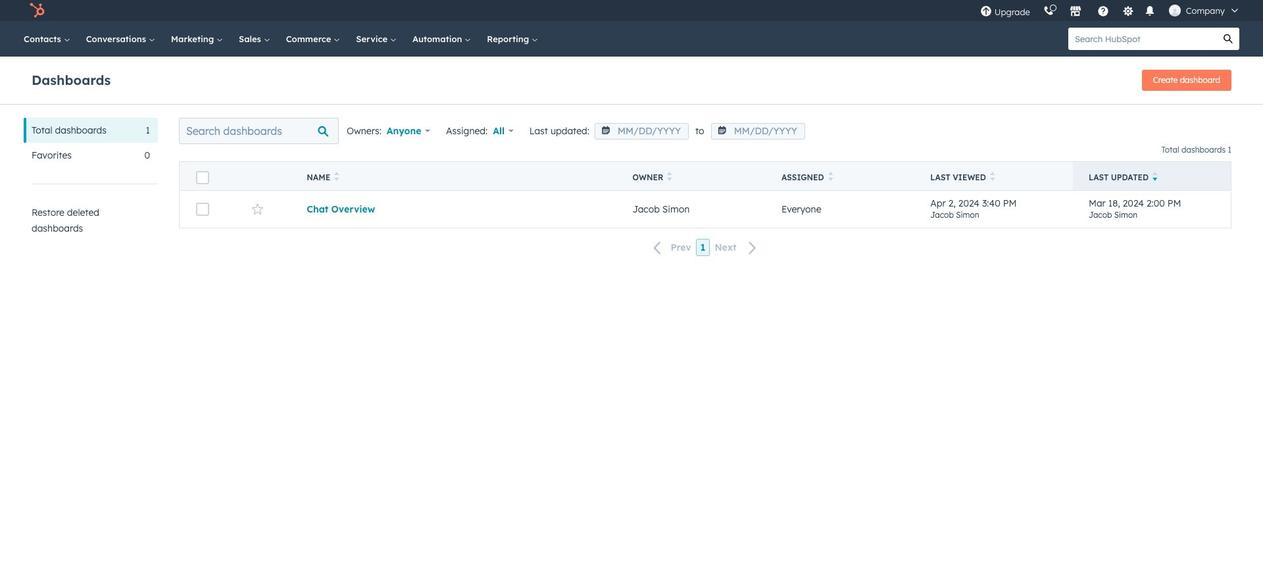 Task type: vqa. For each thing, say whether or not it's contained in the screenshot.
Learn
no



Task type: locate. For each thing, give the bounding box(es) containing it.
Search dashboards search field
[[179, 118, 339, 144]]

1 horizontal spatial mm/dd/yyyy text field
[[711, 123, 805, 139]]

descending sort. press to sort ascending. image
[[1153, 172, 1158, 181]]

press to sort. image for 3rd press to sort. element
[[828, 172, 833, 181]]

1 press to sort. image from the left
[[828, 172, 833, 181]]

press to sort. image for first press to sort. element
[[334, 172, 339, 181]]

menu
[[974, 0, 1248, 21]]

descending sort. press to sort ascending. element
[[1153, 172, 1158, 183]]

press to sort. image
[[334, 172, 339, 181], [668, 172, 673, 181]]

press to sort. element
[[334, 172, 339, 183], [668, 172, 673, 183], [828, 172, 833, 183], [991, 172, 995, 183]]

marketplaces image
[[1070, 6, 1082, 18]]

press to sort. image
[[828, 172, 833, 181], [991, 172, 995, 181]]

1 horizontal spatial press to sort. image
[[991, 172, 995, 181]]

0 horizontal spatial press to sort. image
[[334, 172, 339, 181]]

1 press to sort. image from the left
[[334, 172, 339, 181]]

MM/DD/YYYY text field
[[595, 123, 689, 139], [711, 123, 805, 139]]

2 press to sort. image from the left
[[991, 172, 995, 181]]

0 horizontal spatial press to sort. image
[[828, 172, 833, 181]]

1 mm/dd/yyyy text field from the left
[[595, 123, 689, 139]]

0 horizontal spatial mm/dd/yyyy text field
[[595, 123, 689, 139]]

2 press to sort. image from the left
[[668, 172, 673, 181]]

Search HubSpot search field
[[1069, 28, 1218, 50]]

banner
[[32, 66, 1232, 91]]

1 horizontal spatial press to sort. image
[[668, 172, 673, 181]]



Task type: describe. For each thing, give the bounding box(es) containing it.
3 press to sort. element from the left
[[828, 172, 833, 183]]

4 press to sort. element from the left
[[991, 172, 995, 183]]

press to sort. image for first press to sort. element from the right
[[991, 172, 995, 181]]

2 press to sort. element from the left
[[668, 172, 673, 183]]

1 press to sort. element from the left
[[334, 172, 339, 183]]

2 mm/dd/yyyy text field from the left
[[711, 123, 805, 139]]

pagination navigation
[[179, 239, 1232, 256]]

jacob simon image
[[1169, 5, 1181, 16]]

press to sort. image for second press to sort. element
[[668, 172, 673, 181]]



